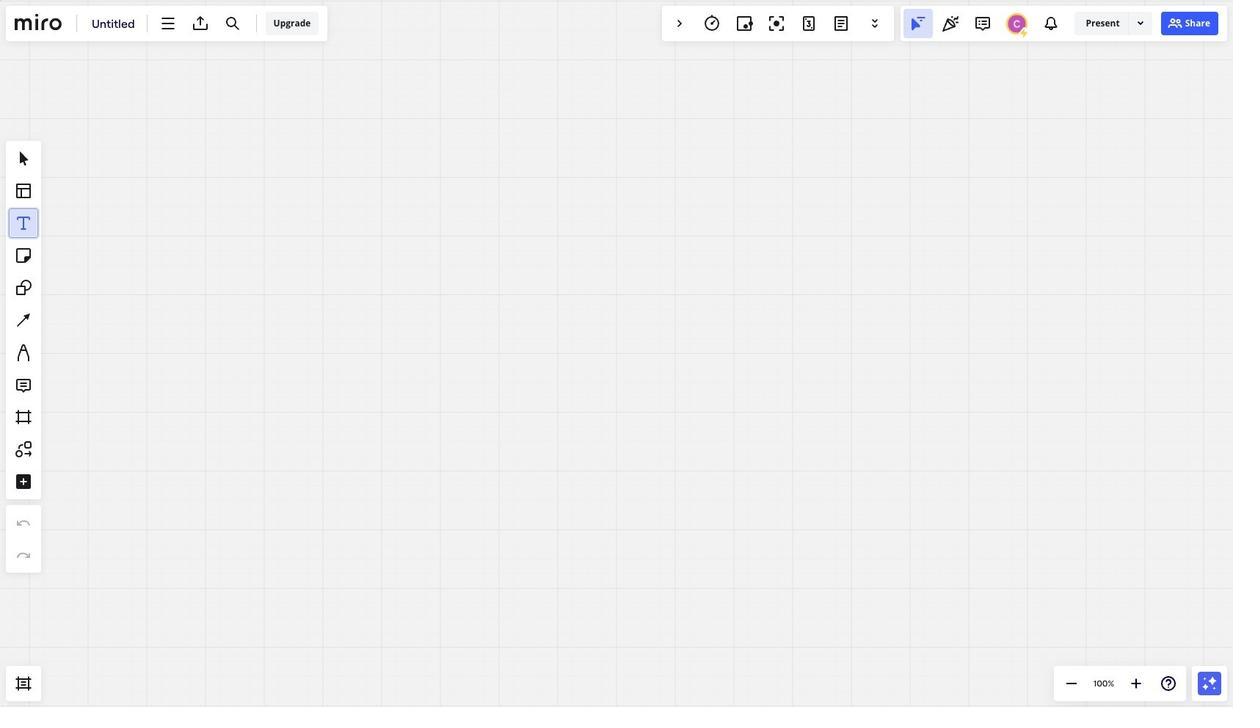 Task type: describe. For each thing, give the bounding box(es) containing it.
search image
[[224, 15, 241, 32]]

open frames image
[[15, 675, 32, 692]]

board toolbar
[[6, 6, 328, 41]]

hide collaborators' cursors image
[[910, 15, 928, 32]]

feed image
[[1043, 15, 1061, 32]]

communication toolbar
[[901, 6, 1228, 41]]

comment image
[[975, 15, 992, 32]]

main menu image
[[159, 15, 177, 32]]

hide apps image
[[671, 15, 689, 32]]



Task type: locate. For each thing, give the bounding box(es) containing it.
spagx image
[[1135, 17, 1147, 29]]

spagx image right spagx icon
[[1166, 15, 1184, 32]]

reactions image
[[942, 15, 960, 32]]

spagx image
[[1166, 15, 1184, 32], [1019, 27, 1030, 39]]

0 horizontal spatial spagx image
[[1019, 27, 1030, 39]]

collaboration toolbar
[[662, 6, 894, 41]]

1 horizontal spatial spagx image
[[1166, 15, 1184, 32]]

export this board image
[[191, 15, 209, 32]]

spagx image left "feed" icon
[[1019, 27, 1030, 39]]

creation toolbar
[[6, 47, 41, 666]]



Task type: vqa. For each thing, say whether or not it's contained in the screenshot.
Feed "image"
yes



